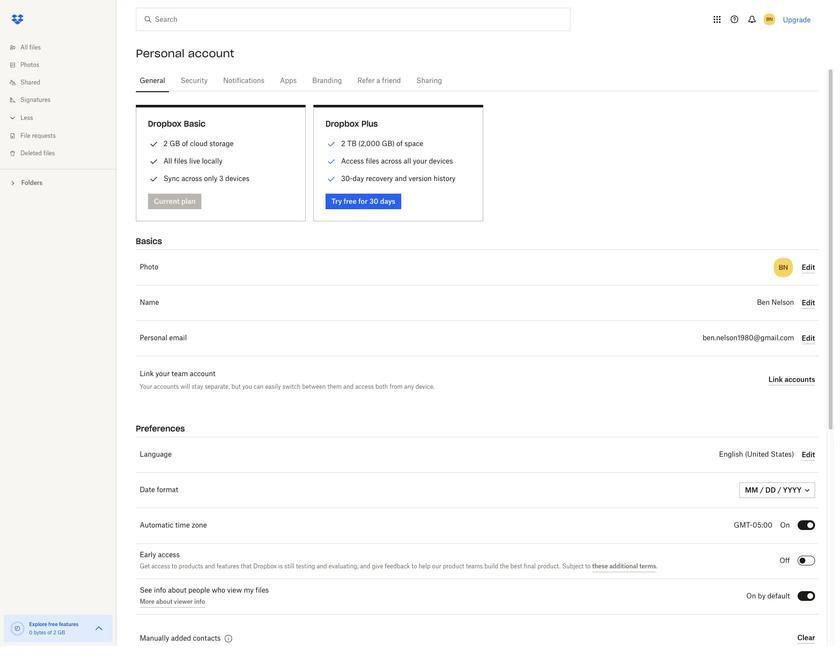 Task type: vqa. For each thing, say whether or not it's contained in the screenshot.
the leftmost Dropbox
yes



Task type: locate. For each thing, give the bounding box(es) containing it.
file
[[20, 133, 30, 139]]

but
[[232, 383, 241, 390]]

switch
[[283, 383, 301, 390]]

2 left "tb"
[[341, 139, 345, 148]]

0 vertical spatial account
[[188, 47, 234, 60]]

less image
[[8, 113, 17, 123]]

1 vertical spatial bn
[[779, 263, 788, 272]]

both
[[376, 383, 388, 390]]

basics
[[136, 236, 162, 246]]

dropbox left is at the left
[[253, 564, 277, 569]]

ben.nelson1980@gmail.com
[[703, 335, 794, 342]]

recommended image
[[326, 138, 337, 150], [326, 156, 337, 167], [326, 173, 337, 185]]

your accounts will stay separate, but you can easily switch between them and access both from any device.
[[140, 383, 435, 390]]

on for on by default
[[747, 593, 757, 600]]

shared
[[20, 80, 40, 85]]

access right early
[[158, 552, 180, 559]]

all files link
[[8, 39, 117, 56]]

dropbox basic
[[148, 119, 206, 129]]

1 recommended image from the top
[[326, 138, 337, 150]]

all up photos
[[20, 45, 28, 50]]

1 vertical spatial across
[[182, 174, 202, 183]]

and left give
[[360, 564, 371, 569]]

files left live
[[174, 157, 187, 165]]

features right explore at the left bottom
[[59, 621, 79, 627]]

branding tab
[[309, 69, 346, 93]]

photo
[[140, 264, 158, 271]]

security
[[181, 78, 208, 84]]

0 horizontal spatial across
[[182, 174, 202, 183]]

account up stay at the left
[[190, 371, 216, 378]]

of left cloud at the left top of the page
[[182, 139, 188, 148]]

link inside button
[[769, 375, 783, 383]]

features inside early access get access to products and features that dropbox is still testing and evaluating, and give feedback to help our product teams build the best final product. subject to these additional terms .
[[217, 564, 239, 569]]

of right gb)
[[397, 139, 403, 148]]

devices up history
[[429, 157, 453, 165]]

across left all
[[381, 157, 402, 165]]

1 vertical spatial personal
[[140, 335, 168, 342]]

live
[[189, 157, 200, 165]]

0
[[29, 631, 32, 635]]

them
[[328, 383, 342, 390]]

1 vertical spatial features
[[59, 621, 79, 627]]

deleted
[[20, 150, 42, 156]]

1 horizontal spatial devices
[[429, 157, 453, 165]]

2 gb of cloud storage
[[164, 139, 234, 148]]

link accounts button
[[769, 374, 816, 385]]

0 horizontal spatial dropbox
[[148, 119, 182, 129]]

files inside see info about people who view my files more about viewer info
[[256, 587, 269, 594]]

edit button for ben.nelson1980@gmail.com
[[802, 333, 816, 344]]

30-day recovery and version history
[[341, 174, 456, 183]]

all for all files
[[20, 45, 28, 50]]

gb right bytes at the left
[[58, 631, 65, 635]]

free right explore at the left bottom
[[48, 621, 58, 627]]

all up sync
[[164, 157, 172, 165]]

free inside explore free features 0 bytes of 2 gb
[[48, 621, 58, 627]]

edit button for ben nelson
[[802, 297, 816, 309]]

stay
[[192, 383, 203, 390]]

states)
[[771, 451, 794, 458]]

of right bytes at the left
[[47, 631, 52, 635]]

0 vertical spatial on
[[781, 522, 790, 529]]

across down all files live locally
[[182, 174, 202, 183]]

edit for english (united states)
[[802, 450, 816, 459]]

accounts inside button
[[785, 375, 816, 383]]

3 recommended image from the top
[[326, 173, 337, 185]]

get
[[140, 564, 150, 569]]

2 recommended image from the top
[[326, 156, 337, 167]]

info right see
[[154, 587, 166, 594]]

files for all files
[[29, 45, 41, 50]]

files for all files live locally
[[174, 157, 187, 165]]

0 horizontal spatial features
[[59, 621, 79, 627]]

1 horizontal spatial features
[[217, 564, 239, 569]]

3 edit from the top
[[802, 334, 816, 342]]

0 horizontal spatial free
[[48, 621, 58, 627]]

1 horizontal spatial /
[[778, 486, 782, 494]]

personal
[[136, 47, 185, 60], [140, 335, 168, 342]]

1 horizontal spatial free
[[344, 197, 357, 205]]

access left both
[[355, 383, 374, 390]]

0 vertical spatial across
[[381, 157, 402, 165]]

1 vertical spatial your
[[156, 371, 170, 378]]

info down people
[[194, 598, 205, 605]]

mm / dd / yyyy button
[[740, 483, 816, 498]]

sync
[[164, 174, 180, 183]]

bn
[[766, 16, 773, 22], [779, 263, 788, 272]]

bn up nelson
[[779, 263, 788, 272]]

free inside button
[[344, 197, 357, 205]]

1 horizontal spatial 2
[[164, 139, 168, 148]]

2 horizontal spatial dropbox
[[326, 119, 359, 129]]

file requests link
[[8, 127, 117, 145]]

0 vertical spatial info
[[154, 587, 166, 594]]

on left by
[[747, 593, 757, 600]]

dropbox up "tb"
[[326, 119, 359, 129]]

folders button
[[0, 175, 117, 190]]

signatures link
[[8, 91, 117, 109]]

accounts for link
[[785, 375, 816, 383]]

to left these
[[585, 564, 591, 569]]

2 for dropbox basic
[[164, 139, 168, 148]]

recommended image left "tb"
[[326, 138, 337, 150]]

0 vertical spatial about
[[168, 587, 187, 594]]

/ left dd
[[760, 486, 764, 494]]

recommended image left access
[[326, 156, 337, 167]]

tab list containing general
[[136, 68, 819, 93]]

recommended image left 30-
[[326, 173, 337, 185]]

explore
[[29, 621, 47, 627]]

yyyy
[[783, 486, 802, 494]]

files down (2,000
[[366, 157, 379, 165]]

team
[[172, 371, 188, 378]]

2 vertical spatial recommended image
[[326, 173, 337, 185]]

1 vertical spatial all
[[164, 157, 172, 165]]

0 vertical spatial gb
[[170, 139, 180, 148]]

3 edit button from the top
[[802, 333, 816, 344]]

/ right dd
[[778, 486, 782, 494]]

files right my
[[256, 587, 269, 594]]

1 horizontal spatial your
[[413, 157, 427, 165]]

less
[[20, 115, 33, 121]]

still
[[285, 564, 295, 569]]

basic
[[184, 119, 206, 129]]

explore free features 0 bytes of 2 gb
[[29, 621, 79, 635]]

and down access files across all your devices
[[395, 174, 407, 183]]

4 edit from the top
[[802, 450, 816, 459]]

2 edit from the top
[[802, 298, 816, 307]]

files right deleted
[[43, 150, 55, 156]]

1 / from the left
[[760, 486, 764, 494]]

0 vertical spatial bn
[[766, 16, 773, 22]]

refer a friend tab
[[354, 69, 405, 93]]

access right get
[[152, 564, 170, 569]]

format
[[157, 487, 178, 494]]

accounts
[[785, 375, 816, 383], [154, 383, 179, 390]]

0 horizontal spatial 2
[[53, 631, 56, 635]]

0 vertical spatial all
[[20, 45, 28, 50]]

0 vertical spatial recommended image
[[326, 138, 337, 150]]

evaluating,
[[329, 564, 359, 569]]

and right them
[[344, 383, 354, 390]]

0 horizontal spatial /
[[760, 486, 764, 494]]

across
[[381, 157, 402, 165], [182, 174, 202, 183]]

tab list
[[136, 68, 819, 93]]

access files across all your devices
[[341, 157, 453, 165]]

zone
[[192, 522, 207, 529]]

(2,000
[[359, 139, 380, 148]]

upgrade
[[783, 15, 811, 24]]

of inside explore free features 0 bytes of 2 gb
[[47, 631, 52, 635]]

dropbox left 'basic'
[[148, 119, 182, 129]]

1 vertical spatial on
[[747, 593, 757, 600]]

info
[[154, 587, 166, 594], [194, 598, 205, 605]]

1 horizontal spatial gb
[[170, 139, 180, 148]]

bn left upgrade
[[766, 16, 773, 22]]

about right more
[[156, 598, 173, 605]]

free left for
[[344, 197, 357, 205]]

about up the more about viewer info button
[[168, 587, 187, 594]]

edit button
[[802, 262, 816, 273], [802, 297, 816, 309], [802, 333, 816, 344], [802, 449, 816, 461]]

to left products
[[172, 564, 177, 569]]

2 horizontal spatial 2
[[341, 139, 345, 148]]

1 horizontal spatial dropbox
[[253, 564, 277, 569]]

try free for 30 days
[[332, 197, 396, 205]]

free for explore
[[48, 621, 58, 627]]

photos
[[20, 62, 39, 68]]

early
[[140, 552, 156, 559]]

0 horizontal spatial all
[[20, 45, 28, 50]]

recommended image for 30-
[[326, 173, 337, 185]]

gb down the dropbox basic on the top of the page
[[170, 139, 180, 148]]

1 horizontal spatial to
[[412, 564, 417, 569]]

4 edit button from the top
[[802, 449, 816, 461]]

your left team
[[156, 371, 170, 378]]

any
[[404, 383, 414, 390]]

(united
[[745, 451, 769, 458]]

2 edit button from the top
[[802, 297, 816, 309]]

devices right 3
[[225, 174, 249, 183]]

account up security tab
[[188, 47, 234, 60]]

view
[[227, 587, 242, 594]]

bytes
[[34, 631, 46, 635]]

is
[[278, 564, 283, 569]]

recommended image for 2
[[326, 138, 337, 150]]

viewer
[[174, 598, 193, 605]]

between
[[302, 383, 326, 390]]

sharing tab
[[413, 69, 446, 93]]

0 horizontal spatial link
[[140, 371, 154, 378]]

0 horizontal spatial on
[[747, 593, 757, 600]]

branding
[[312, 78, 342, 84]]

list
[[0, 33, 117, 169]]

1 vertical spatial recommended image
[[326, 156, 337, 167]]

personal up general
[[136, 47, 185, 60]]

05:00
[[753, 522, 773, 529]]

that
[[241, 564, 252, 569]]

0 horizontal spatial bn
[[766, 16, 773, 22]]

edit button for english (united states)
[[802, 449, 816, 461]]

edit for ben nelson
[[802, 298, 816, 307]]

0 vertical spatial features
[[217, 564, 239, 569]]

locally
[[202, 157, 223, 165]]

2 right bytes at the left
[[53, 631, 56, 635]]

1 vertical spatial gb
[[58, 631, 65, 635]]

0 vertical spatial your
[[413, 157, 427, 165]]

1 vertical spatial free
[[48, 621, 58, 627]]

notifications tab
[[219, 69, 268, 93]]

1 horizontal spatial info
[[194, 598, 205, 605]]

features left that
[[217, 564, 239, 569]]

0 horizontal spatial accounts
[[154, 383, 179, 390]]

1 vertical spatial devices
[[225, 174, 249, 183]]

2 horizontal spatial to
[[585, 564, 591, 569]]

requests
[[32, 133, 56, 139]]

0 vertical spatial access
[[355, 383, 374, 390]]

bn inside popup button
[[766, 16, 773, 22]]

on right 05:00 on the right bottom of page
[[781, 522, 790, 529]]

gb inside explore free features 0 bytes of 2 gb
[[58, 631, 65, 635]]

english (united states)
[[720, 451, 794, 458]]

2 down the dropbox basic on the top of the page
[[164, 139, 168, 148]]

personal left "email"
[[140, 335, 168, 342]]

contacts
[[193, 635, 221, 642]]

1 horizontal spatial link
[[769, 375, 783, 383]]

0 vertical spatial free
[[344, 197, 357, 205]]

/
[[760, 486, 764, 494], [778, 486, 782, 494]]

email
[[169, 335, 187, 342]]

my
[[244, 587, 254, 594]]

1 horizontal spatial accounts
[[785, 375, 816, 383]]

personal for personal account
[[136, 47, 185, 60]]

0 vertical spatial devices
[[429, 157, 453, 165]]

and
[[395, 174, 407, 183], [344, 383, 354, 390], [205, 564, 215, 569], [317, 564, 327, 569], [360, 564, 371, 569]]

1 vertical spatial account
[[190, 371, 216, 378]]

1 horizontal spatial all
[[164, 157, 172, 165]]

english
[[720, 451, 744, 458]]

products
[[179, 564, 203, 569]]

1 horizontal spatial on
[[781, 522, 790, 529]]

0 horizontal spatial to
[[172, 564, 177, 569]]

1 edit from the top
[[802, 263, 816, 271]]

your right all
[[413, 157, 427, 165]]

gmt-05:00
[[734, 522, 773, 529]]

friend
[[382, 78, 401, 84]]

off
[[780, 558, 790, 565]]

files up photos
[[29, 45, 41, 50]]

0 vertical spatial personal
[[136, 47, 185, 60]]

0 horizontal spatial of
[[47, 631, 52, 635]]

0 horizontal spatial gb
[[58, 631, 65, 635]]

accounts for your
[[154, 383, 179, 390]]

personal email
[[140, 335, 187, 342]]

and right products
[[205, 564, 215, 569]]

to left the "help"
[[412, 564, 417, 569]]



Task type: describe. For each thing, give the bounding box(es) containing it.
more
[[140, 598, 155, 605]]

give
[[372, 564, 383, 569]]

separate,
[[205, 383, 230, 390]]

recommended image for access
[[326, 156, 337, 167]]

shared link
[[8, 74, 117, 91]]

link for link your team account
[[140, 371, 154, 378]]

all files
[[20, 45, 41, 50]]

the
[[500, 564, 509, 569]]

upgrade link
[[783, 15, 811, 24]]

deleted files link
[[8, 145, 117, 162]]

gmt-
[[734, 522, 753, 529]]

date
[[140, 487, 155, 494]]

ben nelson
[[757, 300, 794, 306]]

dd
[[766, 486, 776, 494]]

2 tb (2,000 gb) of space
[[341, 139, 424, 148]]

all files live locally
[[164, 157, 223, 165]]

preferences
[[136, 424, 185, 434]]

3 to from the left
[[585, 564, 591, 569]]

device.
[[416, 383, 435, 390]]

language
[[140, 451, 172, 458]]

see
[[140, 587, 152, 594]]

version
[[409, 174, 432, 183]]

day
[[353, 174, 364, 183]]

folders
[[21, 179, 43, 186]]

files for deleted files
[[43, 150, 55, 156]]

help
[[419, 564, 431, 569]]

on by default
[[747, 593, 790, 600]]

2 vertical spatial access
[[152, 564, 170, 569]]

dropbox for dropbox plus
[[326, 119, 359, 129]]

Search text field
[[155, 14, 551, 25]]

your
[[140, 383, 152, 390]]

file requests
[[20, 133, 56, 139]]

2 inside explore free features 0 bytes of 2 gb
[[53, 631, 56, 635]]

bn button
[[762, 12, 778, 27]]

dropbox image
[[8, 10, 27, 29]]

refer
[[358, 78, 375, 84]]

2 to from the left
[[412, 564, 417, 569]]

on for on
[[781, 522, 790, 529]]

space
[[405, 139, 424, 148]]

general tab
[[136, 69, 169, 93]]

personal account
[[136, 47, 234, 60]]

people
[[188, 587, 210, 594]]

link your team account
[[140, 371, 216, 378]]

you
[[242, 383, 252, 390]]

quota usage element
[[10, 621, 25, 636]]

automatic time zone
[[140, 522, 207, 529]]

1 horizontal spatial across
[[381, 157, 402, 165]]

signatures
[[20, 97, 51, 103]]

list containing all files
[[0, 33, 117, 169]]

try
[[332, 197, 342, 205]]

nelson
[[772, 300, 794, 306]]

sync across only 3 devices
[[164, 174, 249, 183]]

0 horizontal spatial your
[[156, 371, 170, 378]]

1 horizontal spatial bn
[[779, 263, 788, 272]]

dropbox inside early access get access to products and features that dropbox is still testing and evaluating, and give feedback to help our product teams build the best final product. subject to these additional terms .
[[253, 564, 277, 569]]

default
[[768, 593, 790, 600]]

1 vertical spatial info
[[194, 598, 205, 605]]

cloud
[[190, 139, 208, 148]]

additional
[[610, 563, 638, 570]]

name
[[140, 300, 159, 306]]

features inside explore free features 0 bytes of 2 gb
[[59, 621, 79, 627]]

our
[[432, 564, 442, 569]]

final
[[524, 564, 536, 569]]

3
[[219, 174, 224, 183]]

days
[[380, 197, 396, 205]]

0 horizontal spatial devices
[[225, 174, 249, 183]]

sharing
[[417, 78, 442, 84]]

early access get access to products and features that dropbox is still testing and evaluating, and give feedback to help our product teams build the best final product. subject to these additional terms .
[[140, 552, 658, 570]]

link for link accounts
[[769, 375, 783, 383]]

these additional terms button
[[593, 561, 657, 572]]

1 vertical spatial about
[[156, 598, 173, 605]]

security tab
[[177, 69, 212, 93]]

all for all files live locally
[[164, 157, 172, 165]]

30
[[370, 197, 379, 205]]

apps tab
[[276, 69, 301, 93]]

0 horizontal spatial info
[[154, 587, 166, 594]]

try free for 30 days button
[[326, 194, 401, 209]]

1 edit button from the top
[[802, 262, 816, 273]]

these
[[593, 563, 608, 570]]

free for try
[[344, 197, 357, 205]]

automatic
[[140, 522, 173, 529]]

2 for dropbox plus
[[341, 139, 345, 148]]

gb)
[[382, 139, 395, 148]]

best
[[511, 564, 523, 569]]

who
[[212, 587, 226, 594]]

apps
[[280, 78, 297, 84]]

testing
[[296, 564, 315, 569]]

manually
[[140, 635, 169, 642]]

edit for ben.nelson1980@gmail.com
[[802, 334, 816, 342]]

easily
[[265, 383, 281, 390]]

1 to from the left
[[172, 564, 177, 569]]

and right testing
[[317, 564, 327, 569]]

history
[[434, 174, 456, 183]]

2 horizontal spatial of
[[397, 139, 403, 148]]

product.
[[538, 564, 561, 569]]

files for access files across all your devices
[[366, 157, 379, 165]]

dropbox for dropbox basic
[[148, 119, 182, 129]]

access
[[341, 157, 364, 165]]

1 vertical spatial access
[[158, 552, 180, 559]]

storage
[[210, 139, 234, 148]]

2 / from the left
[[778, 486, 782, 494]]

a
[[377, 78, 380, 84]]

dropbox plus
[[326, 119, 378, 129]]

personal for personal email
[[140, 335, 168, 342]]

general
[[140, 78, 165, 84]]

.
[[657, 564, 658, 569]]

by
[[758, 593, 766, 600]]

will
[[180, 383, 190, 390]]

1 horizontal spatial of
[[182, 139, 188, 148]]



